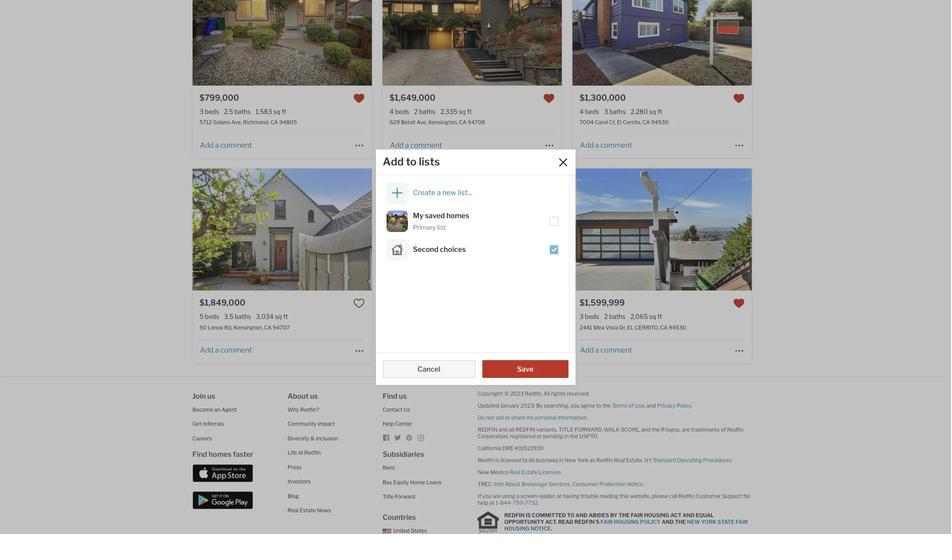 Task type: describe. For each thing, give the bounding box(es) containing it.
redfin inside if you are using a screen reader, or having trouble reading this website, please call redfin customer support for help at
[[679, 493, 695, 500]]

why redfin?
[[288, 406, 319, 413]]

2 for $1,599,999
[[604, 313, 608, 321]]

comment for $1,599,999
[[601, 346, 632, 355]]

1 horizontal spatial housing
[[614, 519, 639, 526]]

having
[[563, 493, 580, 500]]

become an agent
[[193, 406, 237, 413]]

a down lenox
[[215, 346, 219, 355]]

privacy
[[657, 402, 676, 409]]

redfin down &
[[304, 450, 321, 456]]

ave, for $1,649,000
[[417, 119, 427, 126]]

find us
[[383, 392, 407, 401]]

add a comment for $799,000
[[200, 141, 252, 150]]

united states
[[393, 528, 427, 534]]

new york state fair housing notice link
[[505, 519, 748, 532]]

3 for $1,599,999
[[580, 313, 584, 321]]

3,034
[[256, 313, 274, 321]]

is
[[526, 512, 531, 519]]

a down solano
[[215, 141, 219, 150]]

ft for $799,000
[[282, 108, 286, 116]]

us for find us
[[399, 392, 407, 401]]

become
[[193, 406, 213, 413]]

redfin inside redfin and all redfin variants, title forward, walk score, and the r logos, are trademarks of redfin corporation, registered or pending in the uspto.
[[727, 426, 744, 433]]

reader,
[[539, 493, 556, 500]]

add to lists element
[[383, 155, 547, 168]]

a down carol
[[595, 141, 599, 150]]

favorite button image for $1,599,999
[[734, 298, 745, 310]]

94708
[[468, 119, 485, 126]]

redfin.
[[525, 390, 543, 397]]

$1,300,000
[[580, 93, 626, 103]]

5 beds
[[200, 313, 219, 321]]

. down committed
[[551, 526, 552, 532]]

option group inside add to lists dialog
[[376, 211, 569, 260]]

3 photo of 6823 glen mawr ave, el cerrito, ca 94530 image from the left
[[562, 169, 742, 291]]

and left the all
[[499, 426, 508, 433]]

. down agree
[[587, 414, 588, 421]]

$799,000
[[200, 93, 239, 103]]

sq for $1,849,000
[[275, 313, 282, 321]]

or inside redfin and all redfin variants, title forward, walk score, and the r logos, are trademarks of redfin corporation, registered or pending in the uspto.
[[537, 433, 542, 440]]

favorite button image for $1,649,000
[[543, 93, 555, 104]]

do not sell or share my personal information link
[[478, 414, 587, 421]]

community
[[288, 421, 317, 428]]

my saved homes primary list
[[413, 212, 469, 231]]

0 vertical spatial you
[[571, 402, 580, 409]]

1 horizontal spatial ,
[[645, 402, 646, 409]]

baths for $1,300,000
[[610, 108, 626, 116]]

1 vertical spatial about
[[505, 481, 521, 488]]

0 horizontal spatial the
[[570, 433, 578, 440]]

4 beds for $1,649,000
[[390, 108, 409, 116]]

3 beds for $799,000
[[200, 108, 219, 116]]

. right screen
[[538, 500, 539, 506]]

comment for $1,649,000
[[411, 141, 442, 150]]

favorite button checkbox for $1,649,000
[[543, 93, 555, 104]]

4 for $1,649,000
[[390, 108, 394, 116]]

1 photo of 50 lenox rd, kensington, ca 94707 image from the left
[[13, 169, 193, 291]]

1 horizontal spatial and
[[662, 519, 674, 526]]

contact us button
[[383, 406, 410, 413]]

redfin facebook image
[[383, 434, 390, 442]]

a up add to lists
[[405, 141, 409, 150]]

baths for $1,849,000
[[235, 313, 251, 321]]

january
[[500, 402, 520, 409]]

life at redfin
[[288, 450, 321, 456]]

Second choices checkbox
[[376, 239, 569, 260]]

2 photo of 6823 glen mawr ave, el cerrito, ca 94530 image from the left
[[383, 169, 562, 291]]

screen
[[521, 493, 538, 500]]

help
[[383, 421, 394, 428]]

add for $1,599,999
[[580, 346, 594, 355]]

el
[[617, 119, 622, 126]]

kensington, for $1,649,000
[[429, 119, 458, 126]]

act.
[[546, 519, 557, 526]]

fair housing policy link
[[601, 519, 661, 526]]

1 horizontal spatial real
[[510, 469, 521, 476]]

$1,849,000
[[200, 298, 245, 308]]

terms
[[612, 402, 628, 409]]

0 horizontal spatial about
[[288, 392, 309, 401]]

sq for $1,649,000
[[459, 108, 466, 116]]

mira
[[594, 324, 605, 331]]

#01521930
[[515, 445, 544, 452]]

ca right cerrito,
[[660, 324, 668, 331]]

us for about us
[[310, 392, 318, 401]]

1-844-759-7732 .
[[496, 500, 539, 506]]

beds for $1,849,000
[[205, 313, 219, 321]]

add a comment button for $1,300,000
[[580, 141, 633, 150]]

kensington, for $1,849,000
[[234, 324, 263, 331]]

forward
[[395, 494, 415, 500]]

629
[[390, 119, 400, 126]]

diversity
[[288, 435, 310, 442]]

terms of use link
[[612, 402, 645, 409]]

info about brokerage services link
[[494, 481, 570, 488]]

1 vertical spatial 94530
[[669, 324, 687, 331]]

of inside redfin and all redfin variants, title forward, walk score, and the r logos, are trademarks of redfin corporation, registered or pending in the uspto.
[[721, 426, 726, 433]]

2 baths for $1,649,000
[[414, 108, 436, 116]]

agree
[[581, 402, 595, 409]]

find for find us
[[383, 392, 398, 401]]

housing inside new york state fair housing notice
[[505, 526, 530, 532]]

2 horizontal spatial the
[[652, 426, 660, 433]]

ca for $1,649,000
[[459, 119, 467, 126]]

trec:
[[478, 481, 493, 488]]

redfin right as
[[597, 457, 613, 464]]

1 horizontal spatial the
[[603, 402, 611, 409]]

1 horizontal spatial the
[[675, 519, 686, 526]]

find for find homes faster
[[193, 451, 207, 459]]

3.5
[[224, 313, 233, 321]]

variants,
[[537, 426, 558, 433]]

operating
[[677, 457, 702, 464]]

add for $1,300,000
[[580, 141, 594, 150]]

a down the mira
[[595, 346, 599, 355]]

3 baths
[[604, 108, 626, 116]]

3 photo of 50 lenox rd, kensington, ca 94707 image from the left
[[372, 169, 551, 291]]

fair inside redfin is committed to and abides by the fair housing act and equal opportunity act. read redfin's
[[631, 512, 643, 519]]

save
[[517, 365, 534, 374]]

opportunity
[[505, 519, 544, 526]]

add a comment button for $1,649,000
[[390, 141, 443, 150]]

policy
[[677, 402, 692, 409]]

read
[[558, 519, 574, 526]]

policy
[[640, 519, 661, 526]]

primary
[[413, 224, 436, 231]]

2 photo of 50 lenox rd, kensington, ca 94707 image from the left
[[193, 169, 372, 291]]

94805
[[279, 119, 297, 126]]

bay
[[383, 479, 392, 486]]

add a comment for $1,649,000
[[390, 141, 442, 150]]

contact
[[383, 406, 403, 413]]

1,583
[[256, 108, 272, 116]]

3,034 sq ft
[[256, 313, 288, 321]]

and right use
[[647, 402, 656, 409]]

0 vertical spatial of
[[629, 402, 634, 409]]

0 vertical spatial at
[[298, 450, 303, 456]]

new mexico real estate licenses
[[478, 469, 561, 476]]

add a comment button for $799,000
[[200, 141, 253, 150]]

community impact button
[[288, 421, 335, 428]]

real estate news
[[288, 507, 331, 514]]

favorite button image for $1,300,000
[[734, 93, 745, 104]]

3 for $799,000
[[200, 108, 204, 116]]

about us
[[288, 392, 318, 401]]

favorite button checkbox for $1,599,999
[[734, 298, 745, 310]]

beds for $799,000
[[205, 108, 219, 116]]

contact us
[[383, 406, 410, 413]]

1-844-759-7732 link
[[496, 500, 538, 506]]

bay equity home loans
[[383, 479, 442, 486]]

redfin instagram image
[[417, 434, 425, 442]]

0 horizontal spatial ,
[[570, 481, 571, 488]]

r
[[661, 426, 665, 433]]

to inside dialog
[[406, 155, 417, 168]]

1 vertical spatial new
[[478, 469, 489, 476]]

2 horizontal spatial and
[[683, 512, 695, 519]]

2.5 baths
[[224, 108, 251, 116]]

do
[[529, 457, 535, 464]]

center
[[395, 421, 413, 428]]

new york state fair housing notice
[[505, 519, 748, 532]]

2 for $1,649,000
[[414, 108, 418, 116]]

create a new list... button
[[386, 182, 558, 204]]

0 horizontal spatial and
[[576, 512, 588, 519]]

please
[[652, 493, 668, 500]]

a inside if you are using a screen reader, or having trouble reading this website, please call redfin customer support for help at
[[517, 493, 520, 500]]

estate.
[[626, 457, 644, 464]]

redfin twitter image
[[394, 434, 401, 442]]

1 photo of 629 beloit ave, kensington, ca 94708 image from the left
[[203, 0, 383, 86]]

lists
[[419, 155, 440, 168]]

community impact
[[288, 421, 335, 428]]

sq for $1,599,999
[[649, 313, 656, 321]]

equal
[[696, 512, 714, 519]]

&
[[311, 435, 315, 442]]

agent
[[222, 406, 237, 413]]

countries
[[383, 513, 416, 522]]

ct,
[[609, 119, 616, 126]]

1 horizontal spatial to
[[522, 457, 528, 464]]

second choices
[[413, 246, 466, 254]]

sell
[[496, 414, 504, 421]]

2,065
[[631, 313, 648, 321]]

0 vertical spatial new
[[565, 457, 576, 464]]

sq for $1,300,000
[[649, 108, 656, 116]]

create
[[413, 189, 436, 197]]

business
[[536, 457, 558, 464]]

2,335 sq ft
[[441, 108, 472, 116]]

2 photo of 629 beloit ave, kensington, ca 94708 image from the left
[[383, 0, 562, 86]]



Task type: vqa. For each thing, say whether or not it's contained in the screenshot.
rightmost ABOUT
yes



Task type: locate. For each thing, give the bounding box(es) containing it.
beds up 5712
[[205, 108, 219, 116]]

ca down 2,280 sq ft
[[643, 119, 650, 126]]

the left r
[[652, 426, 660, 433]]

kensington, down the 3.5 baths
[[234, 324, 263, 331]]

sq right 2,280
[[649, 108, 656, 116]]

find up contact
[[383, 392, 398, 401]]

redfin and all redfin variants, title forward, walk score, and the r logos, are trademarks of redfin corporation, registered or pending in the uspto.
[[478, 426, 744, 440]]

press button
[[288, 464, 302, 471]]

find homes faster
[[193, 451, 253, 459]]

1 horizontal spatial fair
[[631, 512, 643, 519]]

2 us from the left
[[310, 392, 318, 401]]

7004 carol ct, el cerrito, ca 94530
[[580, 119, 669, 126]]

searching,
[[544, 402, 570, 409]]

2.5
[[224, 108, 233, 116]]

My saved homes checkbox
[[376, 211, 569, 232]]

get referrals
[[193, 421, 224, 428]]

1 vertical spatial kensington,
[[234, 324, 263, 331]]

all
[[509, 426, 515, 433]]

find down careers button
[[193, 451, 207, 459]]

0 horizontal spatial us
[[207, 392, 215, 401]]

dr,
[[620, 324, 626, 331]]

3 beds for $1,599,999
[[580, 313, 599, 321]]

add down 7004
[[580, 141, 594, 150]]

beds for $1,300,000
[[585, 108, 600, 116]]

download the redfin app on the apple app store image
[[193, 465, 253, 483]]

fair inside new york state fair housing notice
[[736, 519, 748, 526]]

0 horizontal spatial kensington,
[[234, 324, 263, 331]]

to right agree
[[596, 402, 602, 409]]

add a comment up cancel button
[[390, 346, 442, 355]]

a inside button
[[437, 189, 441, 197]]

new
[[565, 457, 576, 464], [478, 469, 489, 476]]

add down 5712
[[200, 141, 214, 150]]

beds for $1,649,000
[[395, 108, 409, 116]]

photo of 7004 carol ct, el cerrito, ca 94530 image
[[393, 0, 573, 86], [573, 0, 752, 86], [752, 0, 932, 86]]

to left do
[[522, 457, 528, 464]]

1 4 beds from the left
[[390, 108, 409, 116]]

add a comment for $1,300,000
[[580, 141, 632, 150]]

title forward
[[383, 494, 415, 500]]

add up cancel button
[[390, 346, 404, 355]]

5712 solano ave, richmond, ca 94805
[[200, 119, 297, 126]]

2 baths up 629 beloit ave, kensington, ca 94708
[[414, 108, 436, 116]]

2 photo of 2441 mira vista dr, el cerrito, ca 94530 image from the left
[[573, 169, 752, 291]]

0 vertical spatial are
[[682, 426, 690, 433]]

add down 2441
[[580, 346, 594, 355]]

add a comment down solano
[[200, 141, 252, 150]]

1 vertical spatial of
[[721, 426, 726, 433]]

the inside redfin is committed to and abides by the fair housing act and equal opportunity act. read redfin's
[[619, 512, 630, 519]]

beds for $1,599,999
[[585, 313, 599, 321]]

add a comment down carol
[[580, 141, 632, 150]]

0 horizontal spatial or
[[505, 414, 510, 421]]

0 vertical spatial favorite button checkbox
[[734, 93, 745, 104]]

1 ave, from the left
[[231, 119, 242, 126]]

add for $799,000
[[200, 141, 214, 150]]

at inside if you are using a screen reader, or having trouble reading this website, please call redfin customer support for help at
[[490, 500, 495, 506]]

favorite button checkbox for $1,849,000
[[353, 298, 365, 310]]

the left the terms
[[603, 402, 611, 409]]

ft for $1,649,000
[[467, 108, 472, 116]]

ft up cerrito,
[[658, 313, 662, 321]]

you inside if you are using a screen reader, or having trouble reading this website, please call redfin customer support for help at
[[483, 493, 492, 500]]

us up us on the bottom left of the page
[[399, 392, 407, 401]]

add a comment button for $1,599,999
[[580, 346, 633, 355]]

comment up cancel button
[[411, 346, 442, 355]]

$1,649,000
[[390, 93, 436, 103]]

©
[[505, 390, 509, 397]]

life at redfin button
[[288, 450, 321, 456]]

1 4 from the left
[[390, 108, 394, 116]]

housing inside redfin is committed to and abides by the fair housing act and equal opportunity act. read redfin's
[[644, 512, 670, 519]]

0 vertical spatial real
[[614, 457, 625, 464]]

3
[[200, 108, 204, 116], [604, 108, 608, 116], [580, 313, 584, 321]]

beds up 7004
[[585, 108, 600, 116]]

diversity & inclusion
[[288, 435, 338, 442]]

50 lenox rd, kensington, ca 94707
[[200, 324, 290, 331]]

referrals
[[203, 421, 224, 428]]

are left using
[[493, 493, 501, 500]]

score,
[[621, 426, 641, 433]]

ny
[[645, 457, 652, 464]]

and right score,
[[642, 426, 651, 433]]

0 horizontal spatial favorite button checkbox
[[353, 298, 365, 310]]

act
[[671, 512, 682, 519]]

2441
[[580, 324, 592, 331]]

ca down the 3,034
[[264, 324, 272, 331]]

1 horizontal spatial find
[[383, 392, 398, 401]]

us flag image
[[383, 529, 392, 534]]

mexico
[[490, 469, 509, 476]]

redfin left is
[[478, 457, 494, 464]]

3 up 5712
[[200, 108, 204, 116]]

homes up download the redfin app on the apple app store image
[[209, 451, 232, 459]]

sq up 94707
[[275, 313, 282, 321]]

homes inside 'my saved homes primary list'
[[447, 212, 469, 220]]

add a comment button up cancel button
[[390, 346, 443, 355]]

add a comment for $1,599,999
[[580, 346, 632, 355]]

0 horizontal spatial 3 beds
[[200, 108, 219, 116]]

5712
[[200, 119, 212, 126]]

2 vertical spatial or
[[557, 493, 562, 500]]

committed
[[532, 512, 566, 519]]

ft up 94707
[[283, 313, 288, 321]]

kensington,
[[429, 119, 458, 126], [234, 324, 263, 331]]

ft right 2,280
[[658, 108, 662, 116]]

1 vertical spatial real
[[510, 469, 521, 476]]

favorite button checkbox
[[353, 93, 365, 104], [543, 93, 555, 104], [734, 298, 745, 310]]

1 horizontal spatial of
[[721, 426, 726, 433]]

0 horizontal spatial you
[[483, 493, 492, 500]]

rent. button
[[383, 465, 396, 472]]

you up information on the right bottom of the page
[[571, 402, 580, 409]]

0 vertical spatial 3 beds
[[200, 108, 219, 116]]

favorite button image for $1,849,000
[[353, 298, 365, 310]]

844-
[[500, 500, 513, 506]]

1 horizontal spatial kensington,
[[429, 119, 458, 126]]

1 horizontal spatial 3 beds
[[580, 313, 599, 321]]

add for $1,649,000
[[390, 141, 404, 150]]

1 horizontal spatial us
[[310, 392, 318, 401]]

2 horizontal spatial real
[[614, 457, 625, 464]]

consumer protection notice link
[[573, 481, 644, 488]]

3 photo of 629 beloit ave, kensington, ca 94708 image from the left
[[562, 0, 742, 86]]

0 vertical spatial 94530
[[651, 119, 669, 126]]

2 vertical spatial real
[[288, 507, 299, 514]]

ave, right beloit
[[417, 119, 427, 126]]

us right join
[[207, 392, 215, 401]]

2 horizontal spatial favorite button image
[[734, 298, 745, 310]]

1 horizontal spatial or
[[537, 433, 542, 440]]

2 ave, from the left
[[417, 119, 427, 126]]

629 beloit ave, kensington, ca 94708
[[390, 119, 485, 126]]

estate
[[522, 469, 538, 476], [300, 507, 316, 514]]

0 vertical spatial find
[[383, 392, 398, 401]]

real estate news button
[[288, 507, 331, 514]]

a
[[215, 141, 219, 150], [405, 141, 409, 150], [595, 141, 599, 150], [437, 189, 441, 197], [215, 346, 219, 355], [405, 346, 409, 355], [595, 346, 599, 355], [517, 493, 520, 500]]

1-
[[496, 500, 500, 506]]

an
[[214, 406, 221, 413]]

press
[[288, 464, 302, 471]]

1 horizontal spatial favorite button image
[[734, 93, 745, 104]]

in right business
[[559, 457, 564, 464]]

option group
[[376, 211, 569, 260]]

the left new
[[675, 519, 686, 526]]

0 horizontal spatial favorite button image
[[353, 298, 365, 310]]

0 vertical spatial or
[[505, 414, 510, 421]]

0 vertical spatial 2 baths
[[414, 108, 436, 116]]

add a comment for $1,849,000
[[200, 346, 252, 355]]

us for join us
[[207, 392, 215, 401]]

option group containing my saved homes
[[376, 211, 569, 260]]

0 horizontal spatial at
[[298, 450, 303, 456]]

are inside if you are using a screen reader, or having trouble reading this website, please call redfin customer support for help at
[[493, 493, 501, 500]]

0 vertical spatial favorite button image
[[734, 93, 745, 104]]

1 vertical spatial find
[[193, 451, 207, 459]]

1 horizontal spatial favorite button checkbox
[[543, 93, 555, 104]]

estate left 'news'
[[300, 507, 316, 514]]

comment for $799,000
[[220, 141, 252, 150]]

1 horizontal spatial favorite button image
[[543, 93, 555, 104]]

2 baths for $1,599,999
[[604, 313, 626, 321]]

comment for $1,849,000
[[220, 346, 252, 355]]

photo of 50 lenox rd, kensington, ca 94707 image
[[13, 169, 193, 291], [193, 169, 372, 291], [372, 169, 551, 291]]

ft for $1,599,999
[[658, 313, 662, 321]]

baths up el
[[610, 108, 626, 116]]

1 photo of 2441 mira vista dr, el cerrito, ca 94530 image from the left
[[393, 169, 573, 291]]

3 up carol
[[604, 108, 608, 116]]

1 horizontal spatial homes
[[447, 212, 469, 220]]

1 photo of 7004 carol ct, el cerrito, ca 94530 image from the left
[[393, 0, 573, 86]]

baths for $799,000
[[234, 108, 251, 116]]

0 horizontal spatial are
[[493, 493, 501, 500]]

photo of 5712 solano ave, richmond, ca 94805 image
[[13, 0, 193, 86], [193, 0, 372, 86], [372, 0, 551, 86], [386, 211, 408, 232]]

beloit
[[401, 119, 416, 126]]

title
[[383, 494, 394, 500]]

2 horizontal spatial us
[[399, 392, 407, 401]]

or left pending
[[537, 433, 542, 440]]

ft up the 94708
[[467, 108, 472, 116]]

1 horizontal spatial 2 baths
[[604, 313, 626, 321]]

2 horizontal spatial or
[[557, 493, 562, 500]]

baths up 629 beloit ave, kensington, ca 94708
[[419, 108, 436, 116]]

baths up 50 lenox rd, kensington, ca 94707
[[235, 313, 251, 321]]

add a comment button down rd,
[[200, 346, 253, 355]]

photo of 5712 solano ave, richmond, ca 94805 image inside add to lists dialog
[[386, 211, 408, 232]]

1 horizontal spatial ave,
[[417, 119, 427, 126]]

0 horizontal spatial estate
[[300, 507, 316, 514]]

0 vertical spatial homes
[[447, 212, 469, 220]]

trademarks
[[691, 426, 720, 433]]

and right act
[[683, 512, 695, 519]]

redfin inside redfin is committed to and abides by the fair housing act and equal opportunity act. read redfin's
[[505, 512, 525, 519]]

housing
[[644, 512, 670, 519], [614, 519, 639, 526], [505, 526, 530, 532]]

you right if on the right bottom of page
[[483, 493, 492, 500]]

2441 mira vista dr, el cerrito, ca 94530
[[580, 324, 687, 331]]

join
[[193, 392, 206, 401]]

2 4 beds from the left
[[580, 108, 600, 116]]

favorite button checkbox for $799,000
[[353, 93, 365, 104]]

redfin for and
[[478, 426, 498, 433]]

forward,
[[575, 426, 603, 433]]

2 horizontal spatial to
[[596, 402, 602, 409]]

1 horizontal spatial you
[[571, 402, 580, 409]]

2 baths up vista
[[604, 313, 626, 321]]

logos,
[[666, 426, 681, 433]]

redfin is committed to and abides by the fair housing act and equal opportunity act. read redfin's
[[505, 512, 714, 526]]

add to lists dialog
[[376, 149, 576, 385]]

1 horizontal spatial about
[[505, 481, 521, 488]]

add a comment
[[200, 141, 252, 150], [390, 141, 442, 150], [580, 141, 632, 150], [200, 346, 252, 355], [390, 346, 442, 355], [580, 346, 632, 355]]

photo of 6823 glen mawr ave, el cerrito, ca 94530 image
[[203, 169, 383, 291], [383, 169, 562, 291], [562, 169, 742, 291]]

add a comment button for $1,849,000
[[200, 346, 253, 355]]

comment down el
[[601, 141, 632, 150]]

94530 down 2,280 sq ft
[[651, 119, 669, 126]]

privacy policy link
[[657, 402, 692, 409]]

1 horizontal spatial are
[[682, 426, 690, 433]]

and right to
[[576, 512, 588, 519]]

1 horizontal spatial 2
[[604, 313, 608, 321]]

find
[[383, 392, 398, 401], [193, 451, 207, 459]]

favorite button image
[[353, 93, 365, 104], [543, 93, 555, 104], [734, 298, 745, 310]]

add inside dialog
[[383, 155, 404, 168]]

favorite button checkbox
[[734, 93, 745, 104], [353, 298, 365, 310]]

create a new list...
[[413, 189, 472, 197]]

add up add to lists
[[390, 141, 404, 150]]

0 horizontal spatial homes
[[209, 451, 232, 459]]

about up "why"
[[288, 392, 309, 401]]

news
[[317, 507, 331, 514]]

ave,
[[231, 119, 242, 126], [417, 119, 427, 126]]

at right the life at the bottom of page
[[298, 450, 303, 456]]

or right sell
[[505, 414, 510, 421]]

join us
[[193, 392, 215, 401]]

a left new
[[437, 189, 441, 197]]

become an agent button
[[193, 406, 237, 413]]

2 up vista
[[604, 313, 608, 321]]

3 up 2441
[[580, 313, 584, 321]]

4 beds up 629
[[390, 108, 409, 116]]

a right using
[[517, 493, 520, 500]]

2 4 from the left
[[580, 108, 584, 116]]

use
[[635, 402, 645, 409]]

are inside redfin and all redfin variants, title forward, walk score, and the r logos, are trademarks of redfin corporation, registered or pending in the uspto.
[[682, 426, 690, 433]]

kensington, down 2,335
[[429, 119, 458, 126]]

baths for $1,649,000
[[419, 108, 436, 116]]

copyright: © 2023 redfin. all rights reserved.
[[478, 390, 590, 397]]

ave, for $799,000
[[231, 119, 242, 126]]

0 horizontal spatial ave,
[[231, 119, 242, 126]]

1 vertical spatial at
[[490, 500, 495, 506]]

1 horizontal spatial in
[[565, 433, 569, 440]]

0 horizontal spatial in
[[559, 457, 564, 464]]

sq up cerrito,
[[649, 313, 656, 321]]

blog button
[[288, 493, 299, 500]]

equal housing opportunity image
[[478, 512, 499, 533]]

1 vertical spatial to
[[596, 402, 602, 409]]

0 vertical spatial to
[[406, 155, 417, 168]]

of
[[629, 402, 634, 409], [721, 426, 726, 433]]

sq for $799,000
[[273, 108, 280, 116]]

2 horizontal spatial 3
[[604, 108, 608, 116]]

beds right 5
[[205, 313, 219, 321]]

2 vertical spatial to
[[522, 457, 528, 464]]

comment for $1,300,000
[[601, 141, 632, 150]]

4 for $1,300,000
[[580, 108, 584, 116]]

add
[[200, 141, 214, 150], [390, 141, 404, 150], [580, 141, 594, 150], [383, 155, 404, 168], [200, 346, 214, 355], [390, 346, 404, 355], [580, 346, 594, 355]]

new left the york
[[565, 457, 576, 464]]

download the redfin app from the google play store image
[[193, 492, 253, 509]]

0 vertical spatial 2
[[414, 108, 418, 116]]

. right the privacy
[[692, 402, 693, 409]]

2 up beloit
[[414, 108, 418, 116]]

0 horizontal spatial of
[[629, 402, 634, 409]]

comment down vista
[[601, 346, 632, 355]]

sq right 2,335
[[459, 108, 466, 116]]

ft for $1,300,000
[[658, 108, 662, 116]]

list
[[437, 224, 446, 231]]

us up redfin?
[[310, 392, 318, 401]]

favorite button image
[[734, 93, 745, 104], [353, 298, 365, 310]]

reserved.
[[567, 390, 590, 397]]

faster
[[233, 451, 253, 459]]

0 vertical spatial kensington,
[[429, 119, 458, 126]]

baths for $1,599,999
[[609, 313, 626, 321]]

ca for $799,000
[[271, 119, 278, 126]]

0 horizontal spatial 2
[[414, 108, 418, 116]]

2 horizontal spatial fair
[[736, 519, 748, 526]]

0 horizontal spatial real
[[288, 507, 299, 514]]

1 horizontal spatial 4
[[580, 108, 584, 116]]

1 us from the left
[[207, 392, 215, 401]]

50
[[200, 324, 207, 331]]

0 horizontal spatial 2 baths
[[414, 108, 436, 116]]

vista
[[606, 324, 619, 331]]

at left 1-
[[490, 500, 495, 506]]

licensed
[[501, 457, 521, 464]]

0 horizontal spatial the
[[619, 512, 630, 519]]

, up having
[[570, 481, 571, 488]]

careers
[[193, 435, 212, 442]]

for
[[744, 493, 751, 500]]

add a comment button
[[200, 141, 253, 150], [390, 141, 443, 150], [580, 141, 633, 150], [200, 346, 253, 355], [390, 346, 443, 355], [580, 346, 633, 355]]

california
[[478, 445, 502, 452]]

2,280
[[631, 108, 648, 116]]

ft up 94805
[[282, 108, 286, 116]]

baths
[[234, 108, 251, 116], [419, 108, 436, 116], [610, 108, 626, 116], [235, 313, 251, 321], [609, 313, 626, 321]]

add a comment button down solano
[[200, 141, 253, 150]]

homes right saved at the top of the page
[[447, 212, 469, 220]]

1 photo of 6823 glen mawr ave, el cerrito, ca 94530 image from the left
[[203, 169, 383, 291]]

photo of 2441 mira vista dr, el cerrito, ca 94530 image
[[393, 169, 573, 291], [573, 169, 752, 291], [752, 169, 932, 291]]

0 horizontal spatial find
[[193, 451, 207, 459]]

blog
[[288, 493, 299, 500]]

1 horizontal spatial estate
[[522, 469, 538, 476]]

a up cancel button
[[405, 346, 409, 355]]

do
[[478, 414, 485, 421]]

2
[[414, 108, 418, 116], [604, 313, 608, 321]]

photo of 629 beloit ave, kensington, ca 94708 image
[[203, 0, 383, 86], [383, 0, 562, 86], [562, 0, 742, 86]]

and right policy
[[662, 519, 674, 526]]

of left use
[[629, 402, 634, 409]]

of right trademarks
[[721, 426, 726, 433]]

the right by
[[619, 512, 630, 519]]

ca for $1,849,000
[[264, 324, 272, 331]]

1 vertical spatial in
[[559, 457, 564, 464]]

0 horizontal spatial new
[[478, 469, 489, 476]]

1 vertical spatial homes
[[209, 451, 232, 459]]

favorite button checkbox for $1,300,000
[[734, 93, 745, 104]]

1 vertical spatial ,
[[570, 481, 571, 488]]

baths up vista
[[609, 313, 626, 321]]

in inside redfin and all redfin variants, title forward, walk score, and the r logos, are trademarks of redfin corporation, registered or pending in the uspto.
[[565, 433, 569, 440]]

0 vertical spatial in
[[565, 433, 569, 440]]

or inside if you are using a screen reader, or having trouble reading this website, please call redfin customer support for help at
[[557, 493, 562, 500]]

add a comment button up add to lists
[[390, 141, 443, 150]]

notice
[[531, 526, 551, 532]]

4 beds for $1,300,000
[[580, 108, 600, 116]]

0 horizontal spatial favorite button checkbox
[[353, 93, 365, 104]]

redfin right trademarks
[[727, 426, 744, 433]]

the left uspto.
[[570, 433, 578, 440]]

1 vertical spatial estate
[[300, 507, 316, 514]]

0 vertical spatial about
[[288, 392, 309, 401]]

add for $1,849,000
[[200, 346, 214, 355]]

customer
[[697, 493, 721, 500]]

0 horizontal spatial fair
[[601, 519, 613, 526]]

favorite button image for $799,000
[[353, 93, 365, 104]]

beds up 2441
[[585, 313, 599, 321]]

baths up 5712 solano ave, richmond, ca 94805
[[234, 108, 251, 116]]

0 horizontal spatial favorite button image
[[353, 93, 365, 104]]

1 horizontal spatial at
[[490, 500, 495, 506]]

redfin pinterest image
[[406, 434, 413, 442]]

3 us from the left
[[399, 392, 407, 401]]

sq right 1,583
[[273, 108, 280, 116]]

equity
[[393, 479, 409, 486]]

3 photo of 2441 mira vista dr, el cerrito, ca 94530 image from the left
[[752, 169, 932, 291]]

are right logos, in the bottom of the page
[[682, 426, 690, 433]]

2 photo of 7004 carol ct, el cerrito, ca 94530 image from the left
[[573, 0, 752, 86]]

redfin down my
[[516, 426, 535, 433]]

1 vertical spatial or
[[537, 433, 542, 440]]

1 horizontal spatial 3
[[580, 313, 584, 321]]

redfin for is
[[505, 512, 525, 519]]

2,280 sq ft
[[631, 108, 662, 116]]

ft for $1,849,000
[[283, 313, 288, 321]]

3 photo of 7004 carol ct, el cerrito, ca 94530 image from the left
[[752, 0, 932, 86]]

1 vertical spatial 3 beds
[[580, 313, 599, 321]]

about up using
[[505, 481, 521, 488]]

new up trec:
[[478, 469, 489, 476]]

if you are using a screen reader, or having trouble reading this website, please call redfin customer support for help at
[[478, 493, 751, 506]]

if
[[478, 493, 482, 500]]

0 vertical spatial estate
[[522, 469, 538, 476]]



